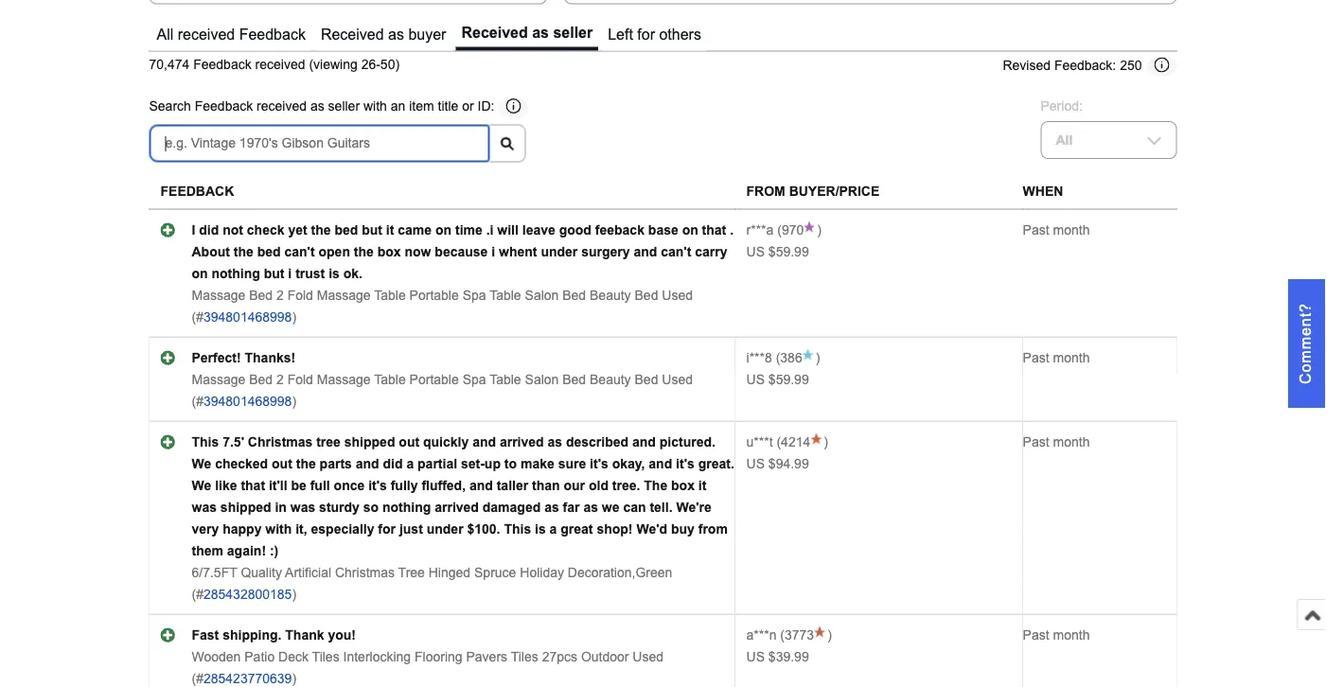 Task type: describe. For each thing, give the bounding box(es) containing it.
can
[[623, 500, 646, 515]]

0 horizontal spatial on
[[192, 266, 208, 281]]

$59.99 for 386
[[769, 372, 809, 387]]

as up sure on the left of the page
[[548, 435, 562, 449]]

id:
[[478, 99, 495, 114]]

1 vertical spatial out
[[272, 457, 292, 471]]

394801468998 for i did not check yet the bed but it came on time .i will leave good feeback base on that . about the bed can't open the box now because i whent under  surgery and can't carry on nothing but i trust is ok.
[[204, 310, 292, 324]]

past month element for 4214
[[1023, 435, 1090, 449]]

) right 386
[[816, 351, 820, 365]]

fluffed,
[[422, 478, 466, 493]]

seller inside button
[[553, 24, 593, 41]]

feedback for search
[[195, 99, 253, 114]]

did inside this 7.5' christmas tree shipped out quickly and arrived as described and pictured. we checked out the parts and did a partial set-up to make sure it's okay, and it's great. we like that it'll be full once it's fully fluffed, and taller than our old tree. the box it was shipped in was sturdy so nothing arrived damaged as far as we can tell. we're very happy with it, especially for just under $100. this is a great shop! we'd buy from them again! :)
[[383, 457, 403, 471]]

past for ( 386
[[1023, 351, 1050, 365]]

2 can't from the left
[[661, 244, 692, 259]]

perfect! thanks! element
[[192, 351, 296, 365]]

tree
[[316, 435, 341, 449]]

all received feedback button
[[151, 19, 311, 50]]

others
[[659, 26, 702, 43]]

salon for i***8
[[525, 372, 559, 387]]

bed up okay,
[[635, 372, 658, 387]]

1 horizontal spatial it's
[[590, 457, 609, 471]]

and up the
[[649, 457, 672, 471]]

massage down about
[[192, 288, 246, 303]]

e.g. Vintage 1970's Gibson Guitars text field
[[149, 125, 490, 163]]

massage down perfect!
[[192, 372, 246, 387]]

) right 4214
[[824, 435, 828, 449]]

it'll
[[269, 478, 287, 493]]

spruce
[[474, 565, 516, 580]]

us for r***a
[[747, 244, 765, 259]]

285432800185 )
[[204, 587, 296, 602]]

feedback inside button
[[239, 26, 306, 43]]

394801468998 for perfect! thanks!
[[204, 394, 292, 409]]

as up 50)
[[388, 26, 404, 43]]

leave
[[522, 223, 556, 237]]

386
[[781, 351, 803, 365]]

) down the "thanks!" on the bottom left
[[292, 394, 296, 409]]

good
[[559, 223, 592, 237]]

feedback
[[160, 184, 234, 199]]

all for all received feedback
[[157, 26, 174, 43]]

buy
[[671, 522, 695, 537]]

$100.
[[467, 522, 500, 537]]

from buyer/price element
[[747, 184, 880, 199]]

0 vertical spatial out
[[399, 435, 420, 449]]

feedback:
[[1055, 58, 1117, 73]]

received as buyer button
[[315, 19, 452, 50]]

1 horizontal spatial arrived
[[500, 435, 544, 449]]

hinged
[[429, 565, 471, 580]]

came
[[398, 223, 432, 237]]

past month for 970
[[1023, 223, 1090, 237]]

us for i***8
[[747, 372, 765, 387]]

very
[[192, 522, 219, 537]]

surgery
[[582, 244, 630, 259]]

than
[[532, 478, 560, 493]]

$94.99
[[769, 457, 809, 471]]

far
[[563, 500, 580, 515]]

0 vertical spatial this
[[192, 435, 219, 449]]

1 horizontal spatial with
[[364, 99, 387, 114]]

0 horizontal spatial bed
[[257, 244, 281, 259]]

beauty for r***a
[[590, 288, 631, 303]]

taller
[[497, 478, 529, 493]]

massage bed 2 fold massage table portable spa table salon bed beauty bed used (# for did
[[192, 288, 693, 324]]

deck
[[278, 650, 309, 664]]

2 (# from the top
[[192, 394, 204, 409]]

feedback left by buyer. element for ( 3773
[[747, 628, 777, 643]]

394801468998 link for i did not check yet the bed but it came on time .i will leave good feeback base on that . about the bed can't open the box now because i whent under  surgery and can't carry on nothing but i trust is ok.
[[204, 310, 292, 324]]

as left left
[[532, 24, 549, 41]]

shipping.
[[223, 628, 282, 643]]

2 tiles from the left
[[511, 650, 539, 664]]

1 horizontal spatial bed
[[335, 223, 358, 237]]

1 can't from the left
[[285, 244, 315, 259]]

all button
[[1041, 121, 1177, 159]]

us for u***t
[[747, 457, 765, 471]]

damaged
[[483, 500, 541, 515]]

because
[[435, 244, 488, 259]]

past month element for 3773
[[1023, 628, 1090, 643]]

the right yet
[[311, 223, 331, 237]]

bed up the "thanks!" on the bottom left
[[249, 288, 273, 303]]

is inside i did not check yet the bed but it came on time .i will leave good feeback base on that . about the bed can't open the box now because i whent under  surgery and can't carry on nothing but i trust is ok.
[[329, 266, 340, 281]]

r***a
[[747, 223, 774, 237]]

past month for 3773
[[1023, 628, 1090, 643]]

2 we from the top
[[192, 478, 211, 493]]

make
[[521, 457, 555, 471]]

the up ok.
[[354, 244, 374, 259]]

again!
[[227, 544, 266, 558]]

beauty for i***8
[[590, 372, 631, 387]]

feedback element
[[160, 184, 234, 199]]

(viewing
[[309, 57, 358, 72]]

past for ( 970
[[1023, 223, 1050, 237]]

0 horizontal spatial i
[[288, 266, 292, 281]]

( for 970
[[778, 223, 782, 237]]

:)
[[270, 544, 279, 558]]

fully
[[391, 478, 418, 493]]

title
[[438, 99, 459, 114]]

us $39.99
[[747, 650, 809, 664]]

left
[[608, 26, 633, 43]]

6/7.5ft
[[192, 565, 237, 580]]

2 horizontal spatial it's
[[676, 457, 695, 471]]

it inside this 7.5' christmas tree shipped out quickly and arrived as described and pictured. we checked out the parts and did a partial set-up to make sure it's okay, and it's great. we like that it'll be full once it's fully fluffed, and taller than our old tree. the box it was shipped in was sturdy so nothing arrived damaged as far as we can tell. we're very happy with it, especially for just under $100. this is a great shop! we'd buy from them again! :)
[[699, 478, 707, 493]]

buyer/price
[[789, 184, 880, 199]]

( 4214
[[773, 435, 811, 449]]

feedback left by buyer. element for ( 970
[[747, 223, 774, 237]]

0 horizontal spatial shipped
[[220, 500, 271, 515]]

2 was from the left
[[290, 500, 315, 515]]

u***t
[[747, 435, 773, 449]]

1 horizontal spatial shipped
[[344, 435, 395, 449]]

a***n
[[747, 628, 777, 643]]

about
[[192, 244, 230, 259]]

box inside this 7.5' christmas tree shipped out quickly and arrived as described and pictured. we checked out the parts and did a partial set-up to make sure it's okay, and it's great. we like that it'll be full once it's fully fluffed, and taller than our old tree. the box it was shipped in was sturdy so nothing arrived damaged as far as we can tell. we're very happy with it, especially for just under $100. this is a great shop! we'd buy from them again! :)
[[671, 478, 695, 493]]

artificial
[[285, 565, 331, 580]]

2 horizontal spatial on
[[682, 223, 699, 237]]

and up once
[[356, 457, 379, 471]]

past month for 4214
[[1023, 435, 1090, 449]]

fast shipping.  thank you!
[[192, 628, 356, 643]]

interlocking
[[343, 650, 411, 664]]

great
[[561, 522, 593, 537]]

spa for perfect! thanks!
[[463, 372, 486, 387]]

( for 386
[[776, 351, 781, 365]]

285432800185
[[204, 587, 292, 602]]

comment? link
[[1289, 279, 1327, 408]]

nothing inside this 7.5' christmas tree shipped out quickly and arrived as described and pictured. we checked out the parts and did a partial set-up to make sure it's okay, and it's great. we like that it'll be full once it's fully fluffed, and taller than our old tree. the box it was shipped in was sturdy so nothing arrived damaged as far as we can tell. we're very happy with it, especially for just under $100. this is a great shop! we'd buy from them again! :)
[[383, 500, 431, 515]]

) right 3773
[[828, 628, 832, 643]]

received for search
[[257, 99, 307, 114]]

once
[[334, 478, 365, 493]]

.i
[[486, 223, 494, 237]]

select the feedback time period you want to see element
[[1041, 99, 1083, 113]]

1 we from the top
[[192, 457, 211, 471]]

) right 970
[[817, 223, 822, 237]]

) down trust on the top left of the page
[[292, 310, 296, 324]]

thanks!
[[245, 351, 296, 365]]

$39.99
[[769, 650, 809, 664]]

and up okay,
[[632, 435, 656, 449]]

pavers
[[466, 650, 508, 664]]

fold for thanks!
[[288, 372, 313, 387]]

that inside i did not check yet the bed but it came on time .i will leave good feeback base on that . about the bed can't open the box now because i whent under  surgery and can't carry on nothing but i trust is ok.
[[702, 223, 727, 237]]

as up e.g. vintage 1970's gibson guitars text box
[[310, 99, 325, 114]]

under inside i did not check yet the bed but it came on time .i will leave good feeback base on that . about the bed can't open the box now because i whent under  surgery and can't carry on nothing but i trust is ok.
[[541, 244, 578, 259]]

(# inside wooden patio deck tiles interlocking flooring pavers tiles 27pcs outdoor used (#
[[192, 671, 204, 686]]

happy
[[223, 522, 262, 537]]

patio
[[245, 650, 275, 664]]

especially
[[311, 522, 374, 537]]

285423770639 )
[[204, 671, 296, 686]]

search
[[149, 99, 191, 114]]

27pcs
[[542, 650, 578, 664]]

received for 70,474
[[255, 57, 305, 72]]

received as buyer
[[321, 26, 446, 43]]

0 horizontal spatial it's
[[368, 478, 387, 493]]

did inside i did not check yet the bed but it came on time .i will leave good feeback base on that . about the bed can't open the box now because i whent under  surgery and can't carry on nothing but i trust is ok.
[[199, 223, 219, 237]]

( 3773
[[777, 628, 814, 643]]

fast shipping.  thank you! element
[[192, 628, 356, 643]]

received as seller
[[462, 24, 593, 41]]

70,474 feedback received (viewing 26-50)
[[149, 57, 400, 72]]

it inside i did not check yet the bed but it came on time .i will leave good feeback base on that . about the bed can't open the box now because i whent under  surgery and can't carry on nothing but i trust is ok.
[[386, 223, 394, 237]]

massage down ok.
[[317, 288, 371, 303]]

with inside this 7.5' christmas tree shipped out quickly and arrived as described and pictured. we checked out the parts and did a partial set-up to make sure it's okay, and it's great. we like that it'll be full once it's fully fluffed, and taller than our old tree. the box it was shipped in was sturdy so nothing arrived damaged as far as we can tell. we're very happy with it, especially for just under $100. this is a great shop! we'd buy from them again! :)
[[265, 522, 292, 537]]

4214
[[781, 435, 811, 449]]

50)
[[380, 57, 400, 72]]

tell.
[[650, 500, 673, 515]]

past month element for 970
[[1023, 223, 1090, 237]]

item
[[409, 99, 434, 114]]

from
[[698, 522, 728, 537]]

it,
[[296, 522, 307, 537]]

them
[[192, 544, 223, 558]]

like
[[215, 478, 237, 493]]

to
[[505, 457, 517, 471]]

month for ( 3773
[[1053, 628, 1090, 643]]

285423770639 link
[[204, 671, 292, 686]]



Task type: locate. For each thing, give the bounding box(es) containing it.
the down not on the left
[[234, 244, 254, 259]]

fold for did
[[288, 288, 313, 303]]

quickly
[[423, 435, 469, 449]]

did right i
[[199, 223, 219, 237]]

nothing inside i did not check yet the bed but it came on time .i will leave good feeback base on that . about the bed can't open the box now because i whent under  surgery and can't carry on nothing but i trust is ok.
[[212, 266, 260, 281]]

0 horizontal spatial received
[[321, 26, 384, 43]]

1 feedback left by buyer. element from the top
[[747, 223, 774, 237]]

2 us from the top
[[747, 372, 765, 387]]

1 month from the top
[[1053, 223, 1090, 237]]

tree
[[398, 565, 425, 580]]

0 vertical spatial 2
[[276, 288, 284, 303]]

it's up old
[[590, 457, 609, 471]]

received
[[462, 24, 528, 41], [321, 26, 384, 43]]

past month element for 386
[[1023, 351, 1090, 365]]

massage bed 2 fold massage table portable spa table salon bed beauty bed used (# up quickly
[[192, 372, 693, 409]]

1 vertical spatial under
[[427, 522, 464, 537]]

1 vertical spatial christmas
[[335, 565, 395, 580]]

2 fold from the top
[[288, 372, 313, 387]]

arrived
[[500, 435, 544, 449], [435, 500, 479, 515]]

i left trust on the top left of the page
[[288, 266, 292, 281]]

(# down perfect!
[[192, 394, 204, 409]]

us down i***8
[[747, 372, 765, 387]]

is down "damaged"
[[535, 522, 546, 537]]

tiles down "you!"
[[312, 650, 340, 664]]

past
[[1023, 223, 1050, 237], [1023, 351, 1050, 365], [1023, 435, 1050, 449], [1023, 628, 1050, 643]]

0 horizontal spatial that
[[241, 478, 265, 493]]

1 vertical spatial arrived
[[435, 500, 479, 515]]

i***8
[[747, 351, 772, 365]]

2 for did
[[276, 288, 284, 303]]

1 horizontal spatial tiles
[[511, 650, 539, 664]]

394801468998 )
[[204, 310, 296, 324], [204, 394, 296, 409]]

christmas left tree
[[335, 565, 395, 580]]

4 past month from the top
[[1023, 628, 1090, 643]]

but left came
[[362, 223, 382, 237]]

0 vertical spatial all
[[157, 26, 174, 43]]

2 394801468998 from the top
[[204, 394, 292, 409]]

0 vertical spatial shipped
[[344, 435, 395, 449]]

0 vertical spatial that
[[702, 223, 727, 237]]

3 (# from the top
[[192, 587, 204, 602]]

comment?
[[1298, 303, 1315, 384]]

perfect! thanks!
[[192, 351, 296, 365]]

1 vertical spatial salon
[[525, 372, 559, 387]]

1 fold from the top
[[288, 288, 313, 303]]

used for i***8
[[662, 372, 693, 387]]

under inside this 7.5' christmas tree shipped out quickly and arrived as described and pictured. we checked out the parts and did a partial set-up to make sure it's okay, and it's great. we like that it'll be full once it's fully fluffed, and taller than our old tree. the box it was shipped in was sturdy so nothing arrived damaged as far as we can tell. we're very happy with it, especially for just under $100. this is a great shop! we'd buy from them again! :)
[[427, 522, 464, 537]]

box left now
[[378, 244, 401, 259]]

all received feedback
[[157, 26, 306, 43]]

did up fully
[[383, 457, 403, 471]]

2 $59.99 from the top
[[769, 372, 809, 387]]

(# down wooden
[[192, 671, 204, 686]]

feedback left by buyer. element left 386
[[747, 351, 772, 365]]

when
[[1023, 184, 1064, 199]]

3 past from the top
[[1023, 435, 1050, 449]]

2 massage bed 2 fold massage table portable spa table salon bed beauty bed used (# from the top
[[192, 372, 693, 409]]

us down the 'a***n'
[[747, 650, 765, 664]]

massage up tree
[[317, 372, 371, 387]]

bed up described
[[563, 372, 586, 387]]

beauty down surgery
[[590, 288, 631, 303]]

0 horizontal spatial did
[[199, 223, 219, 237]]

month for ( 4214
[[1053, 435, 1090, 449]]

1 394801468998 link from the top
[[204, 310, 292, 324]]

1 horizontal spatial i
[[492, 244, 495, 259]]

we
[[192, 457, 211, 471], [192, 478, 211, 493]]

0 vertical spatial 394801468998 link
[[204, 310, 292, 324]]

1 (# from the top
[[192, 310, 204, 324]]

1 vertical spatial all
[[1056, 133, 1073, 147]]

was up very at bottom left
[[192, 500, 217, 515]]

394801468998 ) up 7.5'
[[204, 394, 296, 409]]

1 horizontal spatial christmas
[[335, 565, 395, 580]]

394801468998 ) up perfect! thanks! element
[[204, 310, 296, 324]]

0 horizontal spatial was
[[192, 500, 217, 515]]

arrived up to
[[500, 435, 544, 449]]

1 vertical spatial box
[[671, 478, 695, 493]]

2 beauty from the top
[[590, 372, 631, 387]]

for inside button
[[638, 26, 655, 43]]

0 horizontal spatial under
[[427, 522, 464, 537]]

great.
[[698, 457, 735, 471]]

2 month from the top
[[1053, 351, 1090, 365]]

past month
[[1023, 223, 1090, 237], [1023, 351, 1090, 365], [1023, 435, 1090, 449], [1023, 628, 1090, 643]]

salon down whent
[[525, 288, 559, 303]]

the up be
[[296, 457, 316, 471]]

1 spa from the top
[[463, 288, 486, 303]]

0 vertical spatial for
[[638, 26, 655, 43]]

0 vertical spatial $59.99
[[769, 244, 809, 259]]

and up the up in the bottom left of the page
[[473, 435, 496, 449]]

1 vertical spatial bed
[[257, 244, 281, 259]]

on left time
[[436, 223, 452, 237]]

out up partial
[[399, 435, 420, 449]]

0 vertical spatial i
[[492, 244, 495, 259]]

beauty
[[590, 288, 631, 303], [590, 372, 631, 387]]

as left far
[[545, 500, 559, 515]]

received as seller button
[[456, 19, 599, 50]]

0 horizontal spatial it
[[386, 223, 394, 237]]

us $59.99 for 386
[[747, 372, 809, 387]]

2 vertical spatial received
[[257, 99, 307, 114]]

1 past from the top
[[1023, 223, 1050, 237]]

1 vertical spatial that
[[241, 478, 265, 493]]

this 7.5' christmas tree shipped out quickly and arrived as described and pictured. we checked out the parts and did a partial set-up to make sure it's okay, and it's great. we like that it'll be full once it's fully fluffed, and taller than our old tree. the box it was shipped in was sturdy so nothing arrived damaged as far as we can tell. we're very happy with it, especially for just under $100. this is a great shop! we'd buy from them again! :) element
[[192, 435, 735, 558]]

(# up perfect!
[[192, 310, 204, 324]]

1 vertical spatial is
[[535, 522, 546, 537]]

quality
[[241, 565, 282, 580]]

1 vertical spatial beauty
[[590, 372, 631, 387]]

1 past month from the top
[[1023, 223, 1090, 237]]

we left checked
[[192, 457, 211, 471]]

we'd
[[637, 522, 668, 537]]

this left 7.5'
[[192, 435, 219, 449]]

seller down (viewing
[[328, 99, 360, 114]]

1 394801468998 ) from the top
[[204, 310, 296, 324]]

a up fully
[[407, 457, 414, 471]]

0 vertical spatial a
[[407, 457, 414, 471]]

0 vertical spatial fold
[[288, 288, 313, 303]]

3 month from the top
[[1053, 435, 1090, 449]]

us $59.99 for 970
[[747, 244, 809, 259]]

0 horizontal spatial with
[[265, 522, 292, 537]]

2 feedback left by buyer. element from the top
[[747, 351, 772, 365]]

1 was from the left
[[192, 500, 217, 515]]

1 horizontal spatial can't
[[661, 244, 692, 259]]

2 past month element from the top
[[1023, 351, 1090, 365]]

1 massage bed 2 fold massage table portable spa table salon bed beauty bed used (# from the top
[[192, 288, 693, 324]]

feedback left by buyer. element containing i***8
[[747, 351, 772, 365]]

box up the we're
[[671, 478, 695, 493]]

us for a***n
[[747, 650, 765, 664]]

month for ( 386
[[1053, 351, 1090, 365]]

( for 4214
[[777, 435, 781, 449]]

received right buyer
[[462, 24, 528, 41]]

$59.99 for 970
[[769, 244, 809, 259]]

feedback left by buyer. element
[[747, 223, 774, 237], [747, 351, 772, 365], [747, 435, 773, 449], [747, 628, 777, 643]]

) down the deck
[[292, 671, 296, 686]]

i
[[192, 223, 195, 237]]

used inside wooden patio deck tiles interlocking flooring pavers tiles 27pcs outdoor used (#
[[633, 650, 664, 664]]

( for 3773
[[781, 628, 785, 643]]

full
[[310, 478, 330, 493]]

bed down 'check'
[[257, 244, 281, 259]]

feedback for 70,474
[[193, 57, 252, 72]]

0 vertical spatial 394801468998
[[204, 310, 292, 324]]

received up the 26-
[[321, 26, 384, 43]]

trust
[[296, 266, 325, 281]]

1 vertical spatial received
[[255, 57, 305, 72]]

0 horizontal spatial a
[[407, 457, 414, 471]]

3 feedback left by buyer. element from the top
[[747, 435, 773, 449]]

1 horizontal spatial that
[[702, 223, 727, 237]]

us $59.99
[[747, 244, 809, 259], [747, 372, 809, 387]]

with left an
[[364, 99, 387, 114]]

seller left left
[[553, 24, 593, 41]]

and down base
[[634, 244, 657, 259]]

1 vertical spatial spa
[[463, 372, 486, 387]]

0 vertical spatial portable
[[410, 288, 459, 303]]

christmas inside this 7.5' christmas tree shipped out quickly and arrived as described and pictured. we checked out the parts and did a partial set-up to make sure it's okay, and it's great. we like that it'll be full once it's fully fluffed, and taller than our old tree. the box it was shipped in was sturdy so nothing arrived damaged as far as we can tell. we're very happy with it, especially for just under $100. this is a great shop! we'd buy from them again! :)
[[248, 435, 313, 449]]

search feedback received as seller with an item title or id:
[[149, 99, 495, 114]]

0 vertical spatial we
[[192, 457, 211, 471]]

past month element
[[1023, 223, 1090, 237], [1023, 351, 1090, 365], [1023, 435, 1090, 449], [1023, 628, 1090, 643]]

feeback
[[595, 223, 645, 237]]

was up "it,"
[[290, 500, 315, 515]]

2 394801468998 link from the top
[[204, 394, 292, 409]]

i did not check yet the bed but it came on time .i will leave good feeback base on that .
about the bed can't open the box now because i whent under  surgery and can't carry on nothing but i trust is ok. element
[[192, 223, 734, 281]]

0 horizontal spatial is
[[329, 266, 340, 281]]

feedback up 70,474 feedback received (viewing 26-50)
[[239, 26, 306, 43]]

it's down pictured.
[[676, 457, 695, 471]]

0 vertical spatial received
[[178, 26, 235, 43]]

26-
[[361, 57, 381, 72]]

1 vertical spatial we
[[192, 478, 211, 493]]

0 vertical spatial under
[[541, 244, 578, 259]]

) down artificial
[[292, 587, 296, 602]]

2 vertical spatial used
[[633, 650, 664, 664]]

massage bed 2 fold massage table portable spa table salon bed beauty bed used (# for thanks!
[[192, 372, 693, 409]]

0 horizontal spatial arrived
[[435, 500, 479, 515]]

thank
[[285, 628, 324, 643]]

0 horizontal spatial for
[[378, 522, 396, 537]]

that left .
[[702, 223, 727, 237]]

1 394801468998 from the top
[[204, 310, 292, 324]]

received for received as seller
[[462, 24, 528, 41]]

open
[[319, 244, 350, 259]]

parts
[[320, 457, 352, 471]]

nothing down about
[[212, 266, 260, 281]]

4 feedback left by buyer. element from the top
[[747, 628, 777, 643]]

all for all
[[1056, 133, 1073, 147]]

(# inside 6/7.5ft quality artificial christmas tree hinged spruce holiday decoration,green (#
[[192, 587, 204, 602]]

described
[[566, 435, 629, 449]]

394801468998 ) for perfect! thanks!
[[204, 394, 296, 409]]

1 vertical spatial portable
[[410, 372, 459, 387]]

1 horizontal spatial this
[[504, 522, 531, 537]]

1 vertical spatial seller
[[328, 99, 360, 114]]

a left great
[[550, 522, 557, 537]]

box inside i did not check yet the bed but it came on time .i will leave good feeback base on that . about the bed can't open the box now because i whent under  surgery and can't carry on nothing but i trust is ok.
[[378, 244, 401, 259]]

1 vertical spatial nothing
[[383, 500, 431, 515]]

portable for did
[[410, 288, 459, 303]]

time
[[455, 223, 483, 237]]

portable down now
[[410, 288, 459, 303]]

70,474
[[149, 57, 190, 72]]

under down good
[[541, 244, 578, 259]]

that inside this 7.5' christmas tree shipped out quickly and arrived as described and pictured. we checked out the parts and did a partial set-up to make sure it's okay, and it's great. we like that it'll be full once it's fully fluffed, and taller than our old tree. the box it was shipped in was sturdy so nothing arrived damaged as far as we can tell. we're very happy with it, especially for just under $100. this is a great shop! we'd buy from them again! :)
[[241, 478, 265, 493]]

1 past month element from the top
[[1023, 223, 1090, 237]]

for
[[638, 26, 655, 43], [378, 522, 396, 537]]

flooring
[[415, 650, 463, 664]]

3 past month from the top
[[1023, 435, 1090, 449]]

4 past month element from the top
[[1023, 628, 1090, 643]]

1 vertical spatial 394801468998 link
[[204, 394, 292, 409]]

0 vertical spatial us $59.99
[[747, 244, 809, 259]]

1 salon from the top
[[525, 288, 559, 303]]

yet
[[288, 223, 307, 237]]

past month for 386
[[1023, 351, 1090, 365]]

ok.
[[343, 266, 363, 281]]

for right left
[[638, 26, 655, 43]]

from
[[747, 184, 786, 199]]

us
[[747, 244, 765, 259], [747, 372, 765, 387], [747, 457, 765, 471], [747, 650, 765, 664]]

1 vertical spatial but
[[264, 266, 284, 281]]

1 vertical spatial this
[[504, 522, 531, 537]]

all inside popup button
[[1056, 133, 1073, 147]]

as right far
[[584, 500, 598, 515]]

feedback left by buyer. element containing u***t
[[747, 435, 773, 449]]

0 vertical spatial arrived
[[500, 435, 544, 449]]

1 tiles from the left
[[312, 650, 340, 664]]

shipped up happy
[[220, 500, 271, 515]]

0 horizontal spatial tiles
[[312, 650, 340, 664]]

us $59.99 down ( 386
[[747, 372, 809, 387]]

received inside button
[[178, 26, 235, 43]]

3 us from the top
[[747, 457, 765, 471]]

massage bed 2 fold massage table portable spa table salon bed beauty bed used (# down because
[[192, 288, 693, 324]]

2 vertical spatial feedback
[[195, 99, 253, 114]]

250
[[1120, 58, 1142, 73]]

and inside i did not check yet the bed but it came on time .i will leave good feeback base on that . about the bed can't open the box now because i whent under  surgery and can't carry on nothing but i trust is ok.
[[634, 244, 657, 259]]

or
[[462, 99, 474, 114]]

holiday
[[520, 565, 564, 580]]

4 past from the top
[[1023, 628, 1050, 643]]

past for ( 4214
[[1023, 435, 1050, 449]]

1 horizontal spatial a
[[550, 522, 557, 537]]

1 horizontal spatial box
[[671, 478, 695, 493]]

2 salon from the top
[[525, 372, 559, 387]]

left for others
[[608, 26, 702, 43]]

2 past month from the top
[[1023, 351, 1090, 365]]

month for ( 970
[[1053, 223, 1090, 237]]

$59.99
[[769, 244, 809, 259], [769, 372, 809, 387]]

1 horizontal spatial all
[[1056, 133, 1073, 147]]

2 portable from the top
[[410, 372, 459, 387]]

$59.99 down ( 386
[[769, 372, 809, 387]]

feedback left by buyer. element for ( 4214
[[747, 435, 773, 449]]

0 vertical spatial christmas
[[248, 435, 313, 449]]

.
[[730, 223, 734, 237]]

bed down the "thanks!" on the bottom left
[[249, 372, 273, 387]]

is inside this 7.5' christmas tree shipped out quickly and arrived as described and pictured. we checked out the parts and did a partial set-up to make sure it's okay, and it's great. we like that it'll be full once it's fully fluffed, and taller than our old tree. the box it was shipped in was sturdy so nothing arrived damaged as far as we can tell. we're very happy with it, especially for just under $100. this is a great shop! we'd buy from them again! :)
[[535, 522, 546, 537]]

1 horizontal spatial but
[[362, 223, 382, 237]]

whent
[[499, 244, 537, 259]]

spa for i did not check yet the bed but it came on time .i will leave good feeback base on that . about the bed can't open the box now because i whent under  surgery and can't carry on nothing but i trust is ok.
[[463, 288, 486, 303]]

2 394801468998 ) from the top
[[204, 394, 296, 409]]

i did not check yet the bed but it came on time .i will leave good feeback base on that . about the bed can't open the box now because i whent under  surgery and can't carry on nothing but i trust is ok.
[[192, 223, 734, 281]]

okay,
[[612, 457, 645, 471]]

1 horizontal spatial out
[[399, 435, 420, 449]]

2 for thanks!
[[276, 372, 284, 387]]

received for received as buyer
[[321, 26, 384, 43]]

0 horizontal spatial all
[[157, 26, 174, 43]]

1 horizontal spatial did
[[383, 457, 403, 471]]

i down .i
[[492, 244, 495, 259]]

it's up so
[[368, 478, 387, 493]]

this down "damaged"
[[504, 522, 531, 537]]

out up the it'll
[[272, 457, 292, 471]]

buyer
[[408, 26, 446, 43]]

used for r***a
[[662, 288, 693, 303]]

285423770639
[[204, 671, 292, 686]]

christmas
[[248, 435, 313, 449], [335, 565, 395, 580]]

bed down surgery
[[563, 288, 586, 303]]

0 vertical spatial 394801468998 )
[[204, 310, 296, 324]]

394801468998 link up 7.5'
[[204, 394, 292, 409]]

3 past month element from the top
[[1023, 435, 1090, 449]]

received down 70,474 feedback received (viewing 26-50)
[[257, 99, 307, 114]]

2 past from the top
[[1023, 351, 1050, 365]]

1 portable from the top
[[410, 288, 459, 303]]

portable for thanks!
[[410, 372, 459, 387]]

0 vertical spatial feedback
[[239, 26, 306, 43]]

shipped up parts
[[344, 435, 395, 449]]

this
[[192, 435, 219, 449], [504, 522, 531, 537]]

when element
[[1023, 184, 1064, 199]]

4 us from the top
[[747, 650, 765, 664]]

0 vertical spatial with
[[364, 99, 387, 114]]

that
[[702, 223, 727, 237], [241, 478, 265, 493]]

us down r***a
[[747, 244, 765, 259]]

2 us $59.99 from the top
[[747, 372, 809, 387]]

feedback left by buyer. element containing a***n
[[747, 628, 777, 643]]

1 vertical spatial a
[[550, 522, 557, 537]]

1 vertical spatial it
[[699, 478, 707, 493]]

all inside button
[[157, 26, 174, 43]]

base
[[648, 223, 679, 237]]

feedback left by buyer. element up us $39.99
[[747, 628, 777, 643]]

1 vertical spatial $59.99
[[769, 372, 809, 387]]

394801468998 link for perfect! thanks!
[[204, 394, 292, 409]]

1 $59.99 from the top
[[769, 244, 809, 259]]

0 vertical spatial box
[[378, 244, 401, 259]]

massage
[[192, 288, 246, 303], [317, 288, 371, 303], [192, 372, 246, 387], [317, 372, 371, 387]]

1 vertical spatial with
[[265, 522, 292, 537]]

fold down trust on the top left of the page
[[288, 288, 313, 303]]

2 spa from the top
[[463, 372, 486, 387]]

on right base
[[682, 223, 699, 237]]

1 2 from the top
[[276, 288, 284, 303]]

left for others button
[[602, 19, 707, 50]]

in
[[275, 500, 287, 515]]

set-
[[461, 457, 485, 471]]

0 vertical spatial massage bed 2 fold massage table portable spa table salon bed beauty bed used (#
[[192, 288, 693, 324]]

nothing
[[212, 266, 260, 281], [383, 500, 431, 515]]

used up pictured.
[[662, 372, 693, 387]]

received up 70,474
[[178, 26, 235, 43]]

you!
[[328, 628, 356, 643]]

( 970
[[774, 223, 804, 237]]

all down the 'select the feedback time period you want to see' element
[[1056, 133, 1073, 147]]

1 horizontal spatial on
[[436, 223, 452, 237]]

pictured.
[[660, 435, 716, 449]]

bed up open
[[335, 223, 358, 237]]

1 beauty from the top
[[590, 288, 631, 303]]

0 horizontal spatial box
[[378, 244, 401, 259]]

it up the we're
[[699, 478, 707, 493]]

feedback right "search"
[[195, 99, 253, 114]]

1 horizontal spatial is
[[535, 522, 546, 537]]

1 us $59.99 from the top
[[747, 244, 809, 259]]

revised
[[1003, 58, 1051, 73]]

our
[[564, 478, 585, 493]]

fold down the "thanks!" on the bottom left
[[288, 372, 313, 387]]

was
[[192, 500, 217, 515], [290, 500, 315, 515]]

feedback left by buyer. element containing r***a
[[747, 223, 774, 237]]

portable
[[410, 288, 459, 303], [410, 372, 459, 387]]

394801468998 ) for i did not check yet the bed but it came on time .i will leave good feeback base on that . about the bed can't open the box now because i whent under  surgery and can't carry on nothing but i trust is ok.
[[204, 310, 296, 324]]

spa down i did not check yet the bed but it came on time .i will leave good feeback base on that . about the bed can't open the box now because i whent under  surgery and can't carry on nothing but i trust is ok. at the top of the page
[[463, 288, 486, 303]]

i
[[492, 244, 495, 259], [288, 266, 292, 281]]

us $94.99
[[747, 457, 809, 471]]

0 vertical spatial salon
[[525, 288, 559, 303]]

for inside this 7.5' christmas tree shipped out quickly and arrived as described and pictured. we checked out the parts and did a partial set-up to make sure it's okay, and it's great. we like that it'll be full once it's fully fluffed, and taller than our old tree. the box it was shipped in was sturdy so nothing arrived damaged as far as we can tell. we're very happy with it, especially for just under $100. this is a great shop! we'd buy from them again! :)
[[378, 522, 396, 537]]

4 month from the top
[[1053, 628, 1090, 643]]

1 vertical spatial did
[[383, 457, 403, 471]]

2 down the "thanks!" on the bottom left
[[276, 372, 284, 387]]

salon for r***a
[[525, 288, 559, 303]]

4 (# from the top
[[192, 671, 204, 686]]

0 horizontal spatial but
[[264, 266, 284, 281]]

$59.99 down ( 970
[[769, 244, 809, 259]]

carry
[[695, 244, 728, 259]]

but left trust on the top left of the page
[[264, 266, 284, 281]]

(
[[778, 223, 782, 237], [776, 351, 781, 365], [777, 435, 781, 449], [781, 628, 785, 643]]

0 horizontal spatial christmas
[[248, 435, 313, 449]]

1 vertical spatial shipped
[[220, 500, 271, 515]]

0 vertical spatial is
[[329, 266, 340, 281]]

and down set-
[[470, 478, 493, 493]]

christmas inside 6/7.5ft quality artificial christmas tree hinged spruce holiday decoration,green (#
[[335, 565, 395, 580]]

salon up make
[[525, 372, 559, 387]]

0 vertical spatial beauty
[[590, 288, 631, 303]]

0 horizontal spatial this
[[192, 435, 219, 449]]

0 horizontal spatial can't
[[285, 244, 315, 259]]

spa up quickly
[[463, 372, 486, 387]]

past for ( 3773
[[1023, 628, 1050, 643]]

salon
[[525, 288, 559, 303], [525, 372, 559, 387]]

feedback left by buyer. element for ( 386
[[747, 351, 772, 365]]

394801468998 up 7.5'
[[204, 394, 292, 409]]

christmas up the it'll
[[248, 435, 313, 449]]

that down checked
[[241, 478, 265, 493]]

0 vertical spatial nothing
[[212, 266, 260, 281]]

0 vertical spatial did
[[199, 223, 219, 237]]

2 2 from the top
[[276, 372, 284, 387]]

1 us from the top
[[747, 244, 765, 259]]

checked
[[215, 457, 268, 471]]

bed down base
[[635, 288, 658, 303]]

portable up quickly
[[410, 372, 459, 387]]

us $59.99 down ( 970
[[747, 244, 809, 259]]

the inside this 7.5' christmas tree shipped out quickly and arrived as described and pictured. we checked out the parts and did a partial set-up to make sure it's okay, and it's great. we like that it'll be full once it's fully fluffed, and taller than our old tree. the box it was shipped in was sturdy so nothing arrived damaged as far as we can tell. we're very happy with it, especially for just under $100. this is a great shop! we'd buy from them again! :)
[[296, 457, 316, 471]]

for left just
[[378, 522, 396, 537]]



Task type: vqa. For each thing, say whether or not it's contained in the screenshot.
Default
no



